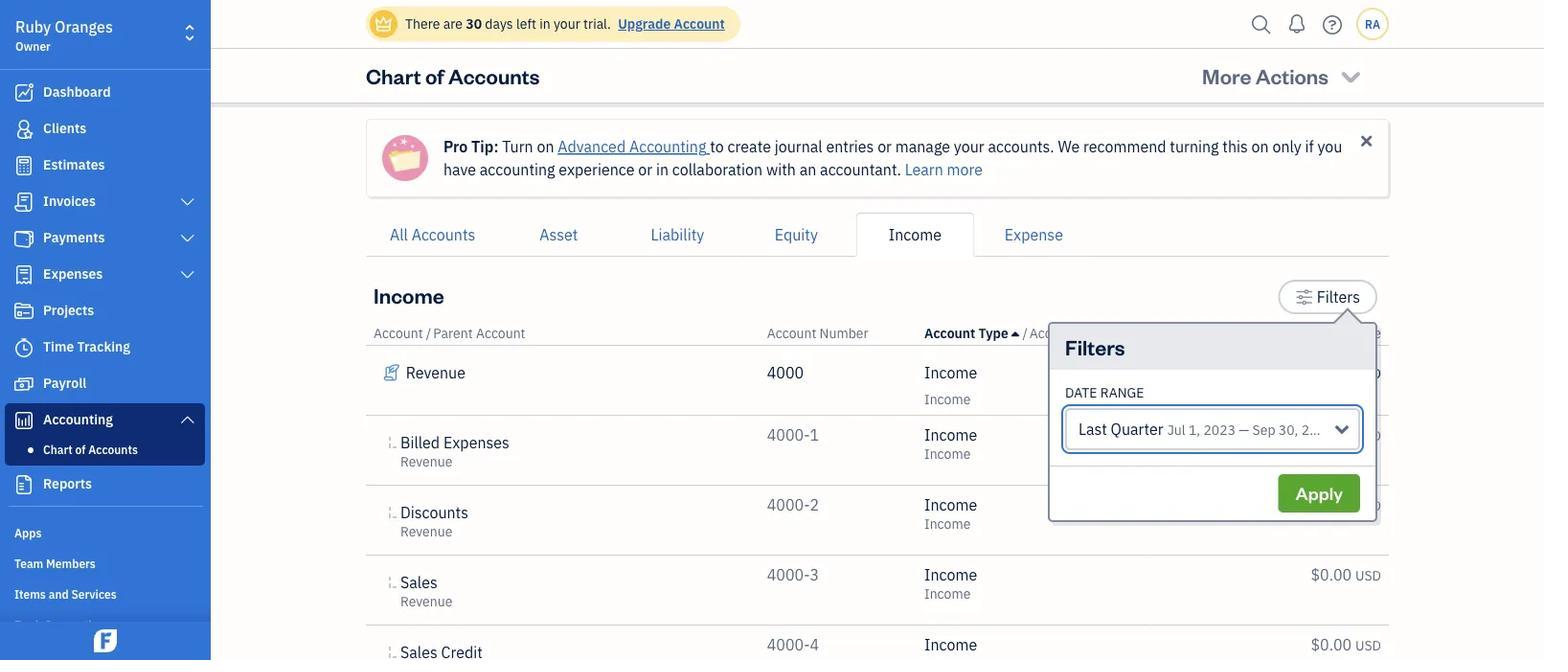 Task type: locate. For each thing, give the bounding box(es) containing it.
2 / from the left
[[1023, 324, 1028, 342]]

account left caretup 'icon'
[[925, 324, 976, 342]]

2 vertical spatial chevron large down image
[[179, 412, 196, 427]]

1 $0.00 from the top
[[1311, 363, 1352, 383]]

4000- for 2
[[767, 495, 810, 515]]

pro tip: turn on advanced accounting
[[444, 137, 707, 157]]

projects
[[43, 301, 94, 319]]

0 vertical spatial expenses
[[43, 265, 103, 283]]

in inside to create journal entries or manage your accounts. we recommend turning this on only if  you have accounting experience or in collaboration with an accountant.
[[656, 160, 669, 180]]

0 horizontal spatial type
[[979, 324, 1009, 342]]

chart inside main element
[[43, 442, 73, 457]]

1 vertical spatial or
[[638, 160, 653, 180]]

your left the trial.
[[554, 15, 580, 33]]

filters
[[1317, 287, 1361, 307], [1066, 333, 1125, 360]]

last
[[1079, 419, 1108, 439]]

payments
[[43, 229, 105, 246]]

1 vertical spatial of
[[75, 442, 86, 457]]

1 horizontal spatial your
[[954, 137, 985, 157]]

1 horizontal spatial chart of accounts
[[366, 62, 540, 89]]

accounting left 'to'
[[629, 137, 707, 157]]

in right left
[[540, 15, 551, 33]]

0 horizontal spatial your
[[554, 15, 580, 33]]

items
[[14, 586, 46, 602]]

2 4000- from the top
[[767, 495, 810, 515]]

report image
[[12, 475, 35, 494]]

4000-4
[[767, 635, 819, 655]]

upgrade account link
[[614, 15, 725, 33]]

1 type from the left
[[979, 324, 1009, 342]]

manage
[[896, 137, 951, 157]]

chevrondown image
[[1338, 62, 1364, 89]]

2023 right 30,
[[1302, 421, 1334, 439]]

usd for 1
[[1356, 427, 1382, 445]]

2 vertical spatial accounts
[[88, 442, 138, 457]]

account
[[674, 15, 725, 33], [374, 324, 423, 342], [476, 324, 526, 342], [767, 324, 817, 342], [925, 324, 976, 342], [1030, 324, 1079, 342]]

1 horizontal spatial accounting
[[629, 137, 707, 157]]

of up reports
[[75, 442, 86, 457]]

account up 4000
[[767, 324, 817, 342]]

1 vertical spatial chevron large down image
[[179, 267, 196, 283]]

0 vertical spatial chart of accounts
[[366, 62, 540, 89]]

sep
[[1253, 421, 1276, 439]]

turning
[[1170, 137, 1219, 157]]

/ left parent
[[426, 324, 431, 342]]

invoice image
[[12, 193, 35, 212]]

0 horizontal spatial /
[[426, 324, 431, 342]]

upgrade
[[618, 15, 671, 33]]

0 horizontal spatial on
[[537, 137, 554, 157]]

$0.00 for 3
[[1311, 565, 1352, 585]]

4000- down 4000
[[767, 425, 810, 445]]

3 income income from the top
[[925, 495, 978, 533]]

chart of accounts down are
[[366, 62, 540, 89]]

apps link
[[5, 517, 205, 546]]

actions
[[1256, 62, 1329, 89]]

0 vertical spatial filters
[[1317, 287, 1361, 307]]

4 $0.00 from the top
[[1311, 565, 1352, 585]]

of down there
[[425, 62, 444, 89]]

/ right caretup 'icon'
[[1023, 324, 1028, 342]]

quarter
[[1111, 419, 1164, 439]]

more
[[947, 160, 983, 180]]

apply
[[1296, 482, 1343, 504]]

usd for 4
[[1356, 637, 1382, 654]]

expenses inside billed expenses revenue
[[444, 433, 510, 453]]

type left caretup 'icon'
[[979, 324, 1009, 342]]

/
[[426, 324, 431, 342], [1023, 324, 1028, 342]]

2 $0.00 usd from the top
[[1311, 425, 1382, 445]]

1 vertical spatial expenses
[[444, 433, 510, 453]]

income income for 2
[[925, 495, 978, 533]]

or down the advanced accounting "link"
[[638, 160, 653, 180]]

expenses
[[43, 265, 103, 283], [444, 433, 510, 453]]

reports link
[[5, 468, 205, 502]]

1 horizontal spatial type
[[1109, 324, 1138, 342]]

we
[[1058, 137, 1080, 157]]

4000
[[767, 363, 804, 383]]

chevron large down image
[[179, 195, 196, 210]]

accounts down accounting link
[[88, 442, 138, 457]]

3 chevron large down image from the top
[[179, 412, 196, 427]]

1 horizontal spatial expenses
[[444, 433, 510, 453]]

3 4000- from the top
[[767, 565, 810, 585]]

invoices
[[43, 192, 96, 210]]

accounting down payroll
[[43, 411, 113, 428]]

usd
[[1356, 365, 1382, 382], [1356, 427, 1382, 445], [1356, 497, 1382, 515], [1356, 567, 1382, 585], [1356, 637, 1382, 654]]

freshbooks image
[[90, 630, 121, 653]]

1 vertical spatial in
[[656, 160, 669, 180]]

1 horizontal spatial filters
[[1317, 287, 1361, 307]]

expenses down payments
[[43, 265, 103, 283]]

items and services
[[14, 586, 117, 602]]

3 $0.00 from the top
[[1311, 495, 1352, 515]]

oranges
[[55, 17, 113, 37]]

or up the accountant.
[[878, 137, 892, 157]]

settings image
[[1296, 286, 1314, 309]]

time tracking link
[[5, 331, 205, 365]]

4000- for 1
[[767, 425, 810, 445]]

4 income income from the top
[[925, 565, 978, 603]]

chart of accounts link
[[9, 438, 201, 461]]

account number
[[767, 324, 869, 342]]

items and services link
[[5, 579, 205, 608]]

liability
[[651, 225, 705, 245]]

an
[[800, 160, 817, 180]]

or
[[878, 137, 892, 157], [638, 160, 653, 180]]

2 2023 from the left
[[1302, 421, 1334, 439]]

expenses right billed
[[444, 433, 510, 453]]

2 $0.00 from the top
[[1311, 425, 1352, 445]]

with
[[766, 160, 796, 180]]

in down the advanced accounting "link"
[[656, 160, 669, 180]]

chevron large down image inside expenses link
[[179, 267, 196, 283]]

chevron large down image
[[179, 231, 196, 246], [179, 267, 196, 283], [179, 412, 196, 427]]

4000- down the "4000-3"
[[767, 635, 810, 655]]

1 chevron large down image from the top
[[179, 231, 196, 246]]

2023 left —
[[1204, 421, 1236, 439]]

more
[[1203, 62, 1252, 89]]

days
[[485, 15, 513, 33]]

dashboard link
[[5, 76, 205, 110]]

filters inside dropdown button
[[1317, 287, 1361, 307]]

discounts revenue
[[401, 503, 469, 540]]

on
[[537, 137, 554, 157], [1252, 137, 1269, 157]]

1 horizontal spatial in
[[656, 160, 669, 180]]

1 vertical spatial accounting
[[43, 411, 113, 428]]

equity button
[[737, 213, 856, 257]]

recommend
[[1084, 137, 1167, 157]]

1 $0.00 usd from the top
[[1311, 363, 1382, 383]]

expense
[[1005, 225, 1064, 245]]

account type button
[[925, 324, 1020, 342]]

0 horizontal spatial chart of accounts
[[43, 442, 138, 457]]

2 income income from the top
[[925, 425, 978, 463]]

there
[[405, 15, 440, 33]]

your for accounts.
[[954, 137, 985, 157]]

0 horizontal spatial filters
[[1066, 333, 1125, 360]]

income
[[889, 225, 942, 245], [374, 281, 444, 309], [925, 363, 978, 383], [925, 390, 971, 408], [925, 425, 978, 445], [925, 445, 971, 463], [925, 495, 978, 515], [925, 515, 971, 533], [925, 565, 978, 585], [925, 585, 971, 603], [925, 635, 978, 655]]

account left parent
[[374, 324, 423, 342]]

4000- for 4
[[767, 635, 810, 655]]

chart up reports
[[43, 442, 73, 457]]

chevron large down image inside accounting link
[[179, 412, 196, 427]]

2 chevron large down image from the top
[[179, 267, 196, 283]]

1 vertical spatial accounts
[[412, 225, 476, 245]]

1 vertical spatial your
[[954, 137, 985, 157]]

3 $0.00 usd from the top
[[1311, 495, 1382, 515]]

sub
[[1082, 324, 1106, 342]]

usd for 3
[[1356, 567, 1382, 585]]

type right sub at the right
[[1109, 324, 1138, 342]]

revenue
[[406, 363, 466, 383], [401, 453, 453, 470], [401, 523, 453, 540], [401, 593, 453, 610]]

$0.00 for 2
[[1311, 495, 1352, 515]]

close image
[[1358, 132, 1376, 150]]

last quarter jul 1, 2023 — sep 30, 2023
[[1079, 419, 1334, 439]]

0 vertical spatial chart
[[366, 62, 421, 89]]

owner
[[15, 38, 51, 54]]

0 vertical spatial in
[[540, 15, 551, 33]]

5 usd from the top
[[1356, 637, 1382, 654]]

4 4000- from the top
[[767, 635, 810, 655]]

0 horizontal spatial 2023
[[1204, 421, 1236, 439]]

all accounts button
[[366, 213, 500, 257]]

date range
[[1066, 384, 1145, 401]]

on inside to create journal entries or manage your accounts. we recommend turning this on only if  you have accounting experience or in collaboration with an accountant.
[[1252, 137, 1269, 157]]

asset button
[[500, 213, 618, 257]]

your inside to create journal entries or manage your accounts. we recommend turning this on only if  you have accounting experience or in collaboration with an accountant.
[[954, 137, 985, 157]]

3 usd from the top
[[1356, 497, 1382, 515]]

0 horizontal spatial expenses
[[43, 265, 103, 283]]

0 vertical spatial chevron large down image
[[179, 231, 196, 246]]

bank connections image
[[14, 616, 205, 631]]

journal
[[775, 137, 823, 157]]

0 vertical spatial accounting
[[629, 137, 707, 157]]

more actions
[[1203, 62, 1329, 89]]

4 $0.00 usd from the top
[[1311, 565, 1382, 585]]

clients
[[43, 119, 86, 137]]

2023
[[1204, 421, 1236, 439], [1302, 421, 1334, 439]]

filters up date range
[[1066, 333, 1125, 360]]

chart of accounts down accounting link
[[43, 442, 138, 457]]

2 usd from the top
[[1356, 427, 1382, 445]]

filters right settings icon
[[1317, 287, 1361, 307]]

5 $0.00 from the top
[[1311, 635, 1352, 655]]

1 horizontal spatial /
[[1023, 324, 1028, 342]]

0 vertical spatial of
[[425, 62, 444, 89]]

4 usd from the top
[[1356, 567, 1382, 585]]

0 horizontal spatial accounting
[[43, 411, 113, 428]]

there are 30 days left in your trial. upgrade account
[[405, 15, 725, 33]]

account for account / parent account
[[374, 324, 423, 342]]

1 vertical spatial chart
[[43, 442, 73, 457]]

your
[[554, 15, 580, 33], [954, 137, 985, 157]]

on right the this
[[1252, 137, 1269, 157]]

4000- down 4000-2
[[767, 565, 810, 585]]

0 horizontal spatial chart
[[43, 442, 73, 457]]

chart
[[366, 62, 421, 89], [43, 442, 73, 457]]

search image
[[1247, 10, 1277, 39]]

income button
[[856, 213, 975, 257]]

on right turn
[[537, 137, 554, 157]]

your up more
[[954, 137, 985, 157]]

$0.00 usd for 4
[[1311, 635, 1382, 655]]

money image
[[12, 375, 35, 394]]

$0.00 for 1
[[1311, 425, 1352, 445]]

chart down crown icon
[[366, 62, 421, 89]]

team
[[14, 556, 43, 571]]

revenue up sales
[[401, 523, 453, 540]]

income income
[[925, 363, 978, 408], [925, 425, 978, 463], [925, 495, 978, 533], [925, 565, 978, 603]]

all
[[390, 225, 408, 245]]

account type
[[925, 324, 1009, 342]]

1 vertical spatial chart of accounts
[[43, 442, 138, 457]]

0 horizontal spatial of
[[75, 442, 86, 457]]

1 horizontal spatial 2023
[[1302, 421, 1334, 439]]

1
[[810, 425, 819, 445]]

revenue up discounts
[[401, 453, 453, 470]]

0 horizontal spatial in
[[540, 15, 551, 33]]

1 4000- from the top
[[767, 425, 810, 445]]

expenses link
[[5, 258, 205, 292]]

accounts down days
[[448, 62, 540, 89]]

account right caretup 'icon'
[[1030, 324, 1079, 342]]

3
[[810, 565, 819, 585]]

2 on from the left
[[1252, 137, 1269, 157]]

accounts right all
[[412, 225, 476, 245]]

4000- up the "4000-3"
[[767, 495, 810, 515]]

sales
[[401, 573, 438, 593]]

1 horizontal spatial on
[[1252, 137, 1269, 157]]

0 horizontal spatial or
[[638, 160, 653, 180]]

0 vertical spatial your
[[554, 15, 580, 33]]

accounts inside button
[[412, 225, 476, 245]]

learn more link
[[905, 160, 983, 180]]

invoices link
[[5, 185, 205, 219]]

filters button
[[1279, 280, 1378, 314]]

30
[[466, 15, 482, 33]]

accounting inside main element
[[43, 411, 113, 428]]

0 vertical spatial or
[[878, 137, 892, 157]]

ruby oranges owner
[[15, 17, 113, 54]]

5 $0.00 usd from the top
[[1311, 635, 1382, 655]]

1 horizontal spatial or
[[878, 137, 892, 157]]



Task type: vqa. For each thing, say whether or not it's contained in the screenshot.
"Actions"
yes



Task type: describe. For each thing, give the bounding box(es) containing it.
range
[[1101, 384, 1145, 401]]

4000-1
[[767, 425, 819, 445]]

equity
[[775, 225, 818, 245]]

to
[[710, 137, 724, 157]]

$0.00 for 4
[[1311, 635, 1352, 655]]

apply button
[[1279, 474, 1361, 513]]

1 usd from the top
[[1356, 365, 1382, 382]]

ra button
[[1357, 8, 1389, 40]]

team members
[[14, 556, 96, 571]]

1,
[[1189, 421, 1201, 439]]

chevron large down image for payments
[[179, 231, 196, 246]]

accounting link
[[5, 403, 205, 438]]

expense button
[[975, 213, 1094, 257]]

discounts
[[401, 503, 469, 523]]

revenue inside discounts revenue
[[401, 523, 453, 540]]

to create journal entries or manage your accounts. we recommend turning this on only if  you have accounting experience or in collaboration with an accountant.
[[444, 137, 1343, 180]]

of inside main element
[[75, 442, 86, 457]]

and
[[49, 586, 69, 602]]

you
[[1318, 137, 1343, 157]]

revenue down account / parent account
[[406, 363, 466, 383]]

freshbooks balance
[[1259, 324, 1382, 342]]

1 on from the left
[[537, 137, 554, 157]]

sales revenue
[[401, 573, 453, 610]]

entries
[[826, 137, 874, 157]]

payments link
[[5, 221, 205, 256]]

account right upgrade
[[674, 15, 725, 33]]

estimates link
[[5, 149, 205, 183]]

parent
[[433, 324, 473, 342]]

chart of accounts inside main element
[[43, 442, 138, 457]]

collaboration
[[672, 160, 763, 180]]

services
[[71, 586, 117, 602]]

accounting
[[480, 160, 555, 180]]

1 2023 from the left
[[1204, 421, 1236, 439]]

accounts inside main element
[[88, 442, 138, 457]]

30,
[[1279, 421, 1299, 439]]

account / parent account
[[374, 324, 526, 342]]

experience
[[559, 160, 635, 180]]

accounts.
[[988, 137, 1055, 157]]

account sub type
[[1030, 324, 1138, 342]]

chevron large down image for expenses
[[179, 267, 196, 283]]

1 / from the left
[[426, 324, 431, 342]]

income income for 3
[[925, 565, 978, 603]]

1 income income from the top
[[925, 363, 978, 408]]

estimates
[[43, 156, 105, 173]]

learn more
[[905, 160, 983, 180]]

account for account sub type
[[1030, 324, 1079, 342]]

chart image
[[12, 411, 35, 430]]

number
[[820, 324, 869, 342]]

members
[[46, 556, 96, 571]]

billed expenses revenue
[[401, 433, 510, 470]]

all accounts
[[390, 225, 476, 245]]

main element
[[0, 0, 259, 660]]

payroll
[[43, 374, 87, 392]]

0 vertical spatial accounts
[[448, 62, 540, 89]]

projects link
[[5, 294, 205, 329]]

date
[[1066, 384, 1098, 401]]

expense image
[[12, 265, 35, 285]]

4000- for 3
[[767, 565, 810, 585]]

$0.00 usd for 3
[[1311, 565, 1382, 585]]

advanced accounting link
[[558, 137, 710, 157]]

1 horizontal spatial of
[[425, 62, 444, 89]]

left
[[516, 15, 536, 33]]

caretup image
[[1012, 326, 1020, 341]]

only
[[1273, 137, 1302, 157]]

accountant.
[[820, 160, 902, 180]]

clients link
[[5, 112, 205, 147]]

2 type from the left
[[1109, 324, 1138, 342]]

dashboard image
[[12, 83, 35, 103]]

chevron large down image for accounting
[[179, 412, 196, 427]]

project image
[[12, 302, 35, 321]]

1 horizontal spatial chart
[[366, 62, 421, 89]]

payroll link
[[5, 367, 205, 401]]

income inside button
[[889, 225, 942, 245]]

income income for 1
[[925, 425, 978, 463]]

balance
[[1333, 324, 1382, 342]]

expenses inside main element
[[43, 265, 103, 283]]

advanced
[[558, 137, 626, 157]]

notifications image
[[1282, 5, 1313, 43]]

freshbooks
[[1259, 324, 1330, 342]]

billed
[[401, 433, 440, 453]]

revenue down discounts revenue
[[401, 593, 453, 610]]

$0.00 usd for 2
[[1311, 495, 1382, 515]]

—
[[1239, 421, 1250, 439]]

4
[[810, 635, 819, 655]]

have
[[444, 160, 476, 180]]

timer image
[[12, 338, 35, 357]]

$0.00 usd for 1
[[1311, 425, 1382, 445]]

time
[[43, 338, 74, 355]]

apps
[[14, 525, 42, 540]]

this
[[1223, 137, 1248, 157]]

estimate image
[[12, 156, 35, 175]]

Date Range field
[[1066, 408, 1361, 450]]

usd for 2
[[1356, 497, 1382, 515]]

1 vertical spatial filters
[[1066, 333, 1125, 360]]

team members link
[[5, 548, 205, 577]]

revenue inside billed expenses revenue
[[401, 453, 453, 470]]

trial.
[[584, 15, 611, 33]]

payment image
[[12, 229, 35, 248]]

account for account type
[[925, 324, 976, 342]]

turn
[[502, 137, 533, 157]]

time tracking
[[43, 338, 130, 355]]

client image
[[12, 120, 35, 139]]

go to help image
[[1318, 10, 1348, 39]]

4000-3
[[767, 565, 819, 585]]

2
[[810, 495, 819, 515]]

your for trial.
[[554, 15, 580, 33]]

account right parent
[[476, 324, 526, 342]]

crown image
[[374, 14, 394, 34]]

pro
[[444, 137, 468, 157]]

account for account number
[[767, 324, 817, 342]]

ra
[[1365, 16, 1381, 32]]

more actions button
[[1185, 53, 1382, 99]]



